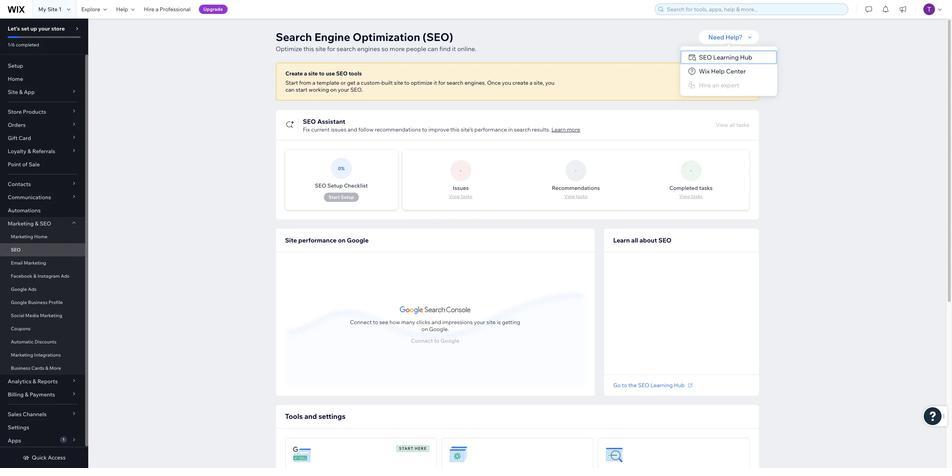 Task type: describe. For each thing, give the bounding box(es) containing it.
cards
[[31, 365, 44, 371]]

search inside create a site to use seo tools start from a template or get a custom-built site to optimize it for search engines. once you create a site, you can start working on your seo.
[[447, 79, 463, 86]]

so
[[382, 45, 388, 53]]

to inside seo assistant fix current issues and follow recommendations to improve this site's performance in search results. learn more
[[422, 126, 427, 133]]

1 horizontal spatial site
[[47, 6, 58, 13]]

home inside marketing home link
[[34, 234, 47, 240]]

template
[[317, 79, 339, 86]]

- for issues
[[460, 168, 462, 174]]

seo left the checklist
[[315, 182, 326, 189]]

recommendations
[[552, 185, 600, 192]]

see
[[379, 319, 388, 326]]

ads inside facebook & instagram ads link
[[61, 273, 69, 279]]

issues
[[453, 185, 469, 192]]

google ads link
[[0, 283, 85, 296]]

learn inside seo assistant fix current issues and follow recommendations to improve this site's performance in search results. learn more
[[552, 126, 566, 133]]

settings
[[8, 424, 29, 431]]

sales channels button
[[0, 408, 85, 421]]

in
[[508, 126, 513, 133]]

point of sale link
[[0, 158, 85, 171]]

google for google ads
[[11, 286, 27, 292]]

learn all about seo
[[613, 237, 672, 244]]

seo right the the
[[638, 382, 649, 389]]

built
[[382, 79, 393, 86]]

learn inside heading
[[613, 237, 630, 244]]

setup inside sidebar element
[[8, 62, 23, 69]]

apps
[[8, 437, 21, 444]]

engine
[[314, 30, 350, 44]]

0 horizontal spatial hub
[[674, 382, 685, 389]]

follow
[[358, 126, 374, 133]]

hire for hire a professional
[[144, 6, 154, 13]]

& left more
[[45, 365, 48, 371]]

& for seo
[[35, 220, 39, 227]]

google ads
[[11, 286, 37, 292]]

a right get
[[357, 79, 360, 86]]

hire an expert button
[[681, 78, 777, 92]]

ads inside "google ads" link
[[28, 286, 37, 292]]

marketing for home
[[11, 234, 33, 240]]

start now
[[717, 78, 742, 85]]

integrations
[[34, 352, 61, 358]]

site right built
[[394, 79, 403, 86]]

menu containing seo learning hub
[[681, 50, 777, 92]]

media
[[25, 313, 39, 319]]

quick
[[32, 454, 47, 461]]

optimize
[[276, 45, 302, 53]]

improve
[[429, 126, 449, 133]]

0 vertical spatial help
[[116, 6, 128, 13]]

sale
[[29, 161, 40, 168]]

search inside search engine optimization (seo) optimize this site for search engines so more people can find it online.
[[337, 45, 356, 53]]

here
[[415, 446, 427, 451]]

learning inside seo learning hub button
[[713, 53, 739, 61]]

wix help center button
[[681, 64, 777, 78]]

site's
[[461, 126, 473, 133]]

Search for tools, apps, help & more... field
[[665, 4, 846, 15]]

it inside search engine optimization (seo) optimize this site for search engines so more people can find it online.
[[452, 45, 456, 53]]

access
[[48, 454, 66, 461]]

completed tasks
[[670, 185, 713, 192]]

sales channels
[[8, 411, 47, 418]]

seo inside dropdown button
[[40, 220, 51, 227]]

it inside create a site to use seo tools start from a template or get a custom-built site to optimize it for search engines. once you create a site, you can start working on your seo.
[[434, 79, 437, 86]]

site performance on google heading
[[285, 236, 369, 245]]

& for instagram
[[33, 273, 36, 279]]

google inside heading
[[347, 237, 369, 244]]

settings
[[319, 412, 346, 421]]

search inside seo assistant fix current issues and follow recommendations to improve this site's performance in search results. learn more
[[514, 126, 531, 133]]

store
[[8, 108, 22, 115]]

all
[[631, 237, 638, 244]]

start for start now
[[717, 78, 729, 85]]

optimize
[[411, 79, 433, 86]]

start now button
[[710, 76, 749, 87]]

social
[[11, 313, 24, 319]]

site & app
[[8, 89, 35, 96]]

point
[[8, 161, 21, 168]]

a up from
[[304, 70, 307, 77]]

learn all about seo heading
[[613, 236, 672, 245]]

seo link
[[0, 243, 85, 257]]

start for start here
[[399, 446, 414, 451]]

performance inside seo assistant fix current issues and follow recommendations to improve this site's performance in search results. learn more
[[475, 126, 507, 133]]

many
[[401, 319, 415, 326]]

issues
[[331, 126, 346, 133]]

help button
[[111, 0, 139, 19]]

gift card button
[[0, 132, 85, 145]]

connect to see how many clicks and impressions your site is getting on google.
[[350, 319, 520, 333]]

current
[[311, 126, 330, 133]]

email
[[11, 260, 23, 266]]

create
[[285, 70, 303, 77]]

business inside google business profile link
[[28, 300, 48, 305]]

a right from
[[312, 79, 315, 86]]

recommendations
[[375, 126, 421, 133]]

tools
[[349, 70, 362, 77]]

is
[[497, 319, 501, 326]]

home link
[[0, 72, 85, 86]]

loyalty & referrals button
[[0, 145, 85, 158]]

1/6 completed
[[8, 42, 39, 48]]

sales
[[8, 411, 22, 418]]

engines.
[[465, 79, 486, 86]]

loyalty
[[8, 148, 26, 155]]

channels
[[23, 411, 47, 418]]

create
[[513, 79, 528, 86]]

on inside create a site to use seo tools start from a template or get a custom-built site to optimize it for search engines. once you create a site, you can start working on your seo.
[[330, 86, 337, 93]]

start
[[296, 86, 307, 93]]

your inside sidebar element
[[38, 25, 50, 32]]

find
[[439, 45, 451, 53]]

- for recommendations
[[575, 168, 577, 174]]

site inside search engine optimization (seo) optimize this site for search engines so more people can find it online.
[[315, 45, 326, 53]]

& for reports
[[33, 378, 36, 385]]

hire a professional link
[[139, 0, 195, 19]]

seo learning hub
[[699, 53, 752, 61]]

1/6
[[8, 42, 15, 48]]

billing & payments button
[[0, 388, 85, 401]]

to left use
[[319, 70, 325, 77]]

business inside business cards & more link
[[11, 365, 30, 371]]

from
[[299, 79, 311, 86]]

this inside seo assistant fix current issues and follow recommendations to improve this site's performance in search results. learn more
[[450, 126, 460, 133]]

checklist
[[344, 182, 368, 189]]

working
[[309, 86, 329, 93]]

can inside search engine optimization (seo) optimize this site for search engines so more people can find it online.
[[428, 45, 438, 53]]

now
[[731, 78, 742, 85]]

marketing up facebook & instagram ads
[[24, 260, 46, 266]]

search
[[276, 30, 312, 44]]

0 vertical spatial 1
[[59, 6, 62, 13]]

marketing for &
[[8, 220, 34, 227]]

or
[[341, 79, 346, 86]]

home inside home link
[[8, 75, 23, 82]]

results.
[[532, 126, 550, 133]]

wix
[[699, 67, 710, 75]]

wix help center
[[699, 67, 746, 75]]

app
[[24, 89, 35, 96]]

the
[[628, 382, 637, 389]]

seo setup checklist
[[315, 182, 368, 189]]

social media marketing
[[11, 313, 62, 319]]

and inside seo assistant fix current issues and follow recommendations to improve this site's performance in search results. learn more
[[348, 126, 357, 133]]



Task type: vqa. For each thing, say whether or not it's contained in the screenshot.
View to the top
no



Task type: locate. For each thing, give the bounding box(es) containing it.
1 vertical spatial it
[[434, 79, 437, 86]]

for inside search engine optimization (seo) optimize this site for search engines so more people can find it online.
[[327, 45, 335, 53]]

0 vertical spatial business
[[28, 300, 48, 305]]

this left 'site's'
[[450, 126, 460, 133]]

learn left all
[[613, 237, 630, 244]]

hire right help button
[[144, 6, 154, 13]]

online.
[[457, 45, 476, 53]]

fix
[[303, 126, 310, 133]]

seo inside button
[[699, 53, 712, 61]]

analytics
[[8, 378, 31, 385]]

on inside heading
[[338, 237, 346, 244]]

help?
[[726, 33, 743, 41]]

& for referrals
[[28, 148, 31, 155]]

2 horizontal spatial search
[[514, 126, 531, 133]]

social media marketing link
[[0, 309, 85, 322]]

1 horizontal spatial for
[[438, 79, 445, 86]]

0 horizontal spatial help
[[116, 6, 128, 13]]

0 vertical spatial for
[[327, 45, 335, 53]]

seo learning hub button
[[681, 50, 777, 64]]

communications
[[8, 194, 51, 201]]

seo up wix
[[699, 53, 712, 61]]

marketing & seo
[[8, 220, 51, 227]]

1 horizontal spatial hub
[[740, 53, 752, 61]]

0 horizontal spatial you
[[502, 79, 511, 86]]

can left start
[[285, 86, 295, 93]]

1 vertical spatial google
[[11, 286, 27, 292]]

marketing integrations
[[11, 352, 61, 358]]

start inside button
[[717, 78, 729, 85]]

for inside create a site to use seo tools start from a template or get a custom-built site to optimize it for search engines. once you create a site, you can start working on your seo.
[[438, 79, 445, 86]]

loyalty & referrals
[[8, 148, 55, 155]]

business cards & more link
[[0, 362, 85, 375]]

referrals
[[32, 148, 55, 155]]

more inside search engine optimization (seo) optimize this site for search engines so more people can find it online.
[[390, 45, 405, 53]]

0 vertical spatial google
[[347, 237, 369, 244]]

go
[[613, 382, 621, 389]]

home up site & app
[[8, 75, 23, 82]]

0 horizontal spatial this
[[303, 45, 314, 53]]

your right up
[[38, 25, 50, 32]]

0 vertical spatial ads
[[61, 273, 69, 279]]

& left app
[[19, 89, 23, 96]]

for right optimize
[[438, 79, 445, 86]]

business up social media marketing
[[28, 300, 48, 305]]

marketing down automatic
[[11, 352, 33, 358]]

hire inside hire an expert button
[[699, 81, 711, 89]]

business up "analytics"
[[11, 365, 30, 371]]

start here
[[399, 446, 427, 451]]

completed
[[16, 42, 39, 48]]

start inside create a site to use seo tools start from a template or get a custom-built site to optimize it for search engines. once you create a site, you can start working on your seo.
[[285, 79, 298, 86]]

hire an expert
[[699, 81, 739, 89]]

your left seo.
[[338, 86, 349, 93]]

0 vertical spatial search
[[337, 45, 356, 53]]

and
[[348, 126, 357, 133], [432, 319, 441, 326], [304, 412, 317, 421]]

- for completed tasks
[[690, 168, 692, 174]]

learning right the the
[[651, 382, 673, 389]]

marketing down the marketing & seo
[[11, 234, 33, 240]]

0 vertical spatial hub
[[740, 53, 752, 61]]

automatic discounts
[[11, 339, 57, 345]]

1 up access
[[62, 437, 64, 442]]

0 vertical spatial can
[[428, 45, 438, 53]]

0 horizontal spatial learning
[[651, 382, 673, 389]]

for
[[327, 45, 335, 53], [438, 79, 445, 86]]

marketing down automations on the top left of page
[[8, 220, 34, 227]]

email marketing link
[[0, 257, 85, 270]]

about
[[640, 237, 657, 244]]

this inside search engine optimization (seo) optimize this site for search engines so more people can find it online.
[[303, 45, 314, 53]]

0 horizontal spatial for
[[327, 45, 335, 53]]

1 horizontal spatial setup
[[327, 182, 343, 189]]

search left engines.
[[447, 79, 463, 86]]

site for site & app
[[8, 89, 18, 96]]

1 vertical spatial business
[[11, 365, 30, 371]]

2 vertical spatial search
[[514, 126, 531, 133]]

ads right instagram
[[61, 273, 69, 279]]

google.
[[429, 326, 449, 333]]

seo down automations 'link' at the left top of the page
[[40, 220, 51, 227]]

1 vertical spatial this
[[450, 126, 460, 133]]

hire left an
[[699, 81, 711, 89]]

more right results.
[[567, 126, 580, 133]]

orders button
[[0, 118, 85, 132]]

& for app
[[19, 89, 23, 96]]

1 vertical spatial learning
[[651, 382, 673, 389]]

for down the engine
[[327, 45, 335, 53]]

point of sale
[[8, 161, 40, 168]]

menu
[[681, 50, 777, 92]]

a left professional
[[156, 6, 159, 13]]

1 horizontal spatial it
[[452, 45, 456, 53]]

on inside connect to see how many clicks and impressions your site is getting on google.
[[422, 326, 428, 333]]

1 vertical spatial more
[[567, 126, 580, 133]]

seo up fix
[[303, 118, 316, 125]]

get
[[347, 79, 356, 86]]

2 vertical spatial and
[[304, 412, 317, 421]]

to left optimize
[[404, 79, 410, 86]]

seo inside heading
[[659, 237, 672, 244]]

marketing inside dropdown button
[[8, 220, 34, 227]]

orders
[[8, 122, 26, 129]]

1 vertical spatial on
[[338, 237, 346, 244]]

1 vertical spatial help
[[711, 67, 725, 75]]

impressions
[[442, 319, 473, 326]]

more inside seo assistant fix current issues and follow recommendations to improve this site's performance in search results. learn more
[[567, 126, 580, 133]]

1
[[59, 6, 62, 13], [62, 437, 64, 442]]

2 vertical spatial google
[[11, 300, 27, 305]]

& left reports
[[33, 378, 36, 385]]

0 horizontal spatial performance
[[298, 237, 337, 244]]

0 horizontal spatial start
[[285, 79, 298, 86]]

google business profile
[[11, 300, 63, 305]]

can inside create a site to use seo tools start from a template or get a custom-built site to optimize it for search engines. once you create a site, you can start working on your seo.
[[285, 86, 295, 93]]

& right facebook
[[33, 273, 36, 279]]

it right "find"
[[452, 45, 456, 53]]

0 vertical spatial hire
[[144, 6, 154, 13]]

hire inside hire a professional link
[[144, 6, 154, 13]]

0 vertical spatial learn
[[552, 126, 566, 133]]

more right so
[[390, 45, 405, 53]]

1 horizontal spatial performance
[[475, 126, 507, 133]]

sidebar element
[[0, 19, 88, 468]]

can left "find"
[[428, 45, 438, 53]]

1 vertical spatial performance
[[298, 237, 337, 244]]

completed
[[670, 185, 698, 192]]

seo up email
[[11, 247, 21, 253]]

1 you from the left
[[502, 79, 511, 86]]

to right 'go'
[[622, 382, 627, 389]]

1 right my
[[59, 6, 62, 13]]

discounts
[[35, 339, 57, 345]]

a left site,
[[530, 79, 533, 86]]

& right loyalty
[[28, 148, 31, 155]]

need help? button
[[699, 30, 759, 44]]

google for google business profile
[[11, 300, 27, 305]]

2 horizontal spatial start
[[717, 78, 729, 85]]

and right the clicks at left bottom
[[432, 319, 441, 326]]

communications button
[[0, 191, 85, 204]]

and right tools
[[304, 412, 317, 421]]

site down the engine
[[315, 45, 326, 53]]

seo inside seo assistant fix current issues and follow recommendations to improve this site's performance in search results. learn more
[[303, 118, 316, 125]]

1 vertical spatial learn
[[613, 237, 630, 244]]

learn right results.
[[552, 126, 566, 133]]

& inside popup button
[[25, 391, 28, 398]]

0 horizontal spatial site
[[8, 89, 18, 96]]

expert
[[721, 81, 739, 89]]

optimization
[[353, 30, 420, 44]]

1 vertical spatial your
[[338, 86, 349, 93]]

coupons
[[11, 326, 31, 332]]

automatic
[[11, 339, 34, 345]]

learning up wix help center button
[[713, 53, 739, 61]]

1 - from the left
[[460, 168, 462, 174]]

home down marketing & seo dropdown button
[[34, 234, 47, 240]]

0 horizontal spatial home
[[8, 75, 23, 82]]

use
[[326, 70, 335, 77]]

0 vertical spatial learning
[[713, 53, 739, 61]]

marketing down profile
[[40, 313, 62, 319]]

1 horizontal spatial your
[[338, 86, 349, 93]]

store
[[51, 25, 65, 32]]

0 horizontal spatial hire
[[144, 6, 154, 13]]

0 vertical spatial this
[[303, 45, 314, 53]]

0 vertical spatial it
[[452, 45, 456, 53]]

1 horizontal spatial you
[[545, 79, 555, 86]]

1 vertical spatial site
[[8, 89, 18, 96]]

help right explore
[[116, 6, 128, 13]]

you right 'once'
[[502, 79, 511, 86]]

1 inside sidebar element
[[62, 437, 64, 442]]

tools and settings
[[285, 412, 346, 421]]

site up from
[[308, 70, 318, 77]]

center
[[726, 67, 746, 75]]

0 vertical spatial your
[[38, 25, 50, 32]]

hire for hire an expert
[[699, 81, 711, 89]]

0 vertical spatial home
[[8, 75, 23, 82]]

1 horizontal spatial search
[[447, 79, 463, 86]]

2 horizontal spatial your
[[474, 319, 485, 326]]

setup down 0%
[[327, 182, 343, 189]]

- up issues
[[460, 168, 462, 174]]

marketing for integrations
[[11, 352, 33, 358]]

2 horizontal spatial -
[[690, 168, 692, 174]]

1 vertical spatial for
[[438, 79, 445, 86]]

1 horizontal spatial help
[[711, 67, 725, 75]]

1 vertical spatial ads
[[28, 286, 37, 292]]

and left follow
[[348, 126, 357, 133]]

hub inside button
[[740, 53, 752, 61]]

it
[[452, 45, 456, 53], [434, 79, 437, 86]]

1 vertical spatial 1
[[62, 437, 64, 442]]

seo up or
[[336, 70, 348, 77]]

1 horizontal spatial home
[[34, 234, 47, 240]]

1 vertical spatial hub
[[674, 382, 685, 389]]

0 vertical spatial performance
[[475, 126, 507, 133]]

tasks
[[699, 185, 713, 192]]

seo.
[[350, 86, 363, 93]]

upgrade
[[203, 6, 223, 12]]

analytics & reports button
[[0, 375, 85, 388]]

1 horizontal spatial learning
[[713, 53, 739, 61]]

1 horizontal spatial on
[[338, 237, 346, 244]]

0 horizontal spatial on
[[330, 86, 337, 93]]

search right in
[[514, 126, 531, 133]]

& down automations 'link' at the left top of the page
[[35, 220, 39, 227]]

marketing integrations link
[[0, 349, 85, 362]]

- up completed tasks
[[690, 168, 692, 174]]

ads up google business profile in the left of the page
[[28, 286, 37, 292]]

1 horizontal spatial learn
[[613, 237, 630, 244]]

hub
[[740, 53, 752, 61], [674, 382, 685, 389]]

start
[[717, 78, 729, 85], [285, 79, 298, 86], [399, 446, 414, 451]]

and inside connect to see how many clicks and impressions your site is getting on google.
[[432, 319, 441, 326]]

& right billing
[[25, 391, 28, 398]]

facebook & instagram ads link
[[0, 270, 85, 283]]

0 horizontal spatial search
[[337, 45, 356, 53]]

0 horizontal spatial and
[[304, 412, 317, 421]]

quick access button
[[23, 454, 66, 461]]

2 vertical spatial your
[[474, 319, 485, 326]]

2 vertical spatial on
[[422, 326, 428, 333]]

to left improve
[[422, 126, 427, 133]]

1 vertical spatial hire
[[699, 81, 711, 89]]

1 horizontal spatial this
[[450, 126, 460, 133]]

to inside connect to see how many clicks and impressions your site is getting on google.
[[373, 319, 378, 326]]

seo inside create a site to use seo tools start from a template or get a custom-built site to optimize it for search engines. once you create a site, you can start working on your seo.
[[336, 70, 348, 77]]

help right wix
[[711, 67, 725, 75]]

1 horizontal spatial start
[[399, 446, 414, 451]]

site inside connect to see how many clicks and impressions your site is getting on google.
[[487, 319, 496, 326]]

need help?
[[708, 33, 743, 41]]

1 horizontal spatial ads
[[61, 273, 69, 279]]

marketing home link
[[0, 230, 85, 243]]

1 horizontal spatial more
[[567, 126, 580, 133]]

seo right about
[[659, 237, 672, 244]]

0 horizontal spatial -
[[460, 168, 462, 174]]

0 vertical spatial site
[[47, 6, 58, 13]]

- up recommendations
[[575, 168, 577, 174]]

0 horizontal spatial your
[[38, 25, 50, 32]]

2 horizontal spatial and
[[432, 319, 441, 326]]

automations
[[8, 207, 41, 214]]

learn
[[552, 126, 566, 133], [613, 237, 630, 244]]

billing & payments
[[8, 391, 55, 398]]

contacts
[[8, 181, 31, 188]]

0 horizontal spatial it
[[434, 79, 437, 86]]

site for site performance on google
[[285, 237, 297, 244]]

your inside connect to see how many clicks and impressions your site is getting on google.
[[474, 319, 485, 326]]

0 horizontal spatial more
[[390, 45, 405, 53]]

to left see
[[373, 319, 378, 326]]

marketing & seo button
[[0, 217, 85, 230]]

help
[[116, 6, 128, 13], [711, 67, 725, 75]]

custom-
[[361, 79, 382, 86]]

2 you from the left
[[545, 79, 555, 86]]

search down the engine
[[337, 45, 356, 53]]

this down search at the top left of page
[[303, 45, 314, 53]]

your
[[38, 25, 50, 32], [338, 86, 349, 93], [474, 319, 485, 326]]

gift card
[[8, 135, 31, 142]]

2 vertical spatial site
[[285, 237, 297, 244]]

0 horizontal spatial 1
[[59, 6, 62, 13]]

1 vertical spatial can
[[285, 86, 295, 93]]

(seo)
[[423, 30, 453, 44]]

store products
[[8, 108, 46, 115]]

0 horizontal spatial learn
[[552, 126, 566, 133]]

your inside create a site to use seo tools start from a template or get a custom-built site to optimize it for search engines. once you create a site, you can start working on your seo.
[[338, 86, 349, 93]]

0 vertical spatial more
[[390, 45, 405, 53]]

setup down 1/6
[[8, 62, 23, 69]]

3 - from the left
[[690, 168, 692, 174]]

1 vertical spatial setup
[[327, 182, 343, 189]]

your left is
[[474, 319, 485, 326]]

1 vertical spatial home
[[34, 234, 47, 240]]

2 horizontal spatial on
[[422, 326, 428, 333]]

site left is
[[487, 319, 496, 326]]

tools
[[285, 412, 303, 421]]

1 horizontal spatial -
[[575, 168, 577, 174]]

2 horizontal spatial site
[[285, 237, 297, 244]]

1 horizontal spatial hire
[[699, 81, 711, 89]]

0 vertical spatial on
[[330, 86, 337, 93]]

up
[[30, 25, 37, 32]]

1 vertical spatial and
[[432, 319, 441, 326]]

site & app button
[[0, 86, 85, 99]]

1 horizontal spatial and
[[348, 126, 357, 133]]

& for payments
[[25, 391, 28, 398]]

1 horizontal spatial 1
[[62, 437, 64, 442]]

site inside site performance on google heading
[[285, 237, 297, 244]]

products
[[23, 108, 46, 115]]

contacts button
[[0, 178, 85, 191]]

0 horizontal spatial ads
[[28, 286, 37, 292]]

you right site,
[[545, 79, 555, 86]]

how
[[390, 319, 400, 326]]

a
[[156, 6, 159, 13], [304, 70, 307, 77], [312, 79, 315, 86], [357, 79, 360, 86], [530, 79, 533, 86]]

billing
[[8, 391, 24, 398]]

site inside "site & app" dropdown button
[[8, 89, 18, 96]]

0 vertical spatial and
[[348, 126, 357, 133]]

it right optimize
[[434, 79, 437, 86]]

& inside "popup button"
[[33, 378, 36, 385]]

2 - from the left
[[575, 168, 577, 174]]

0 horizontal spatial can
[[285, 86, 295, 93]]

hire a professional
[[144, 6, 191, 13]]

performance inside heading
[[298, 237, 337, 244]]

0 vertical spatial setup
[[8, 62, 23, 69]]

store products button
[[0, 105, 85, 118]]



